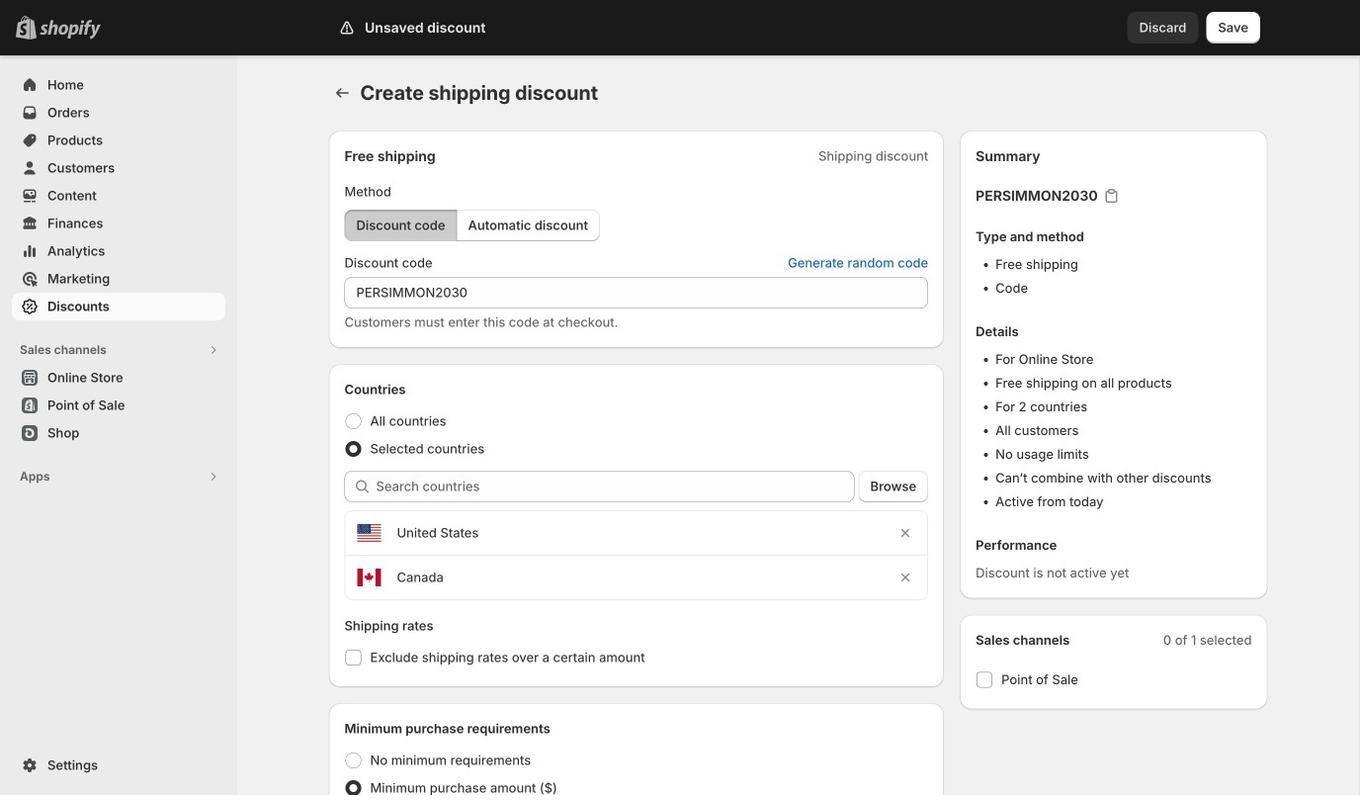 Task type: locate. For each thing, give the bounding box(es) containing it.
None text field
[[345, 277, 929, 309]]

Search countries text field
[[376, 471, 855, 502]]

shopify image
[[40, 20, 101, 39]]



Task type: vqa. For each thing, say whether or not it's contained in the screenshot.
domains
no



